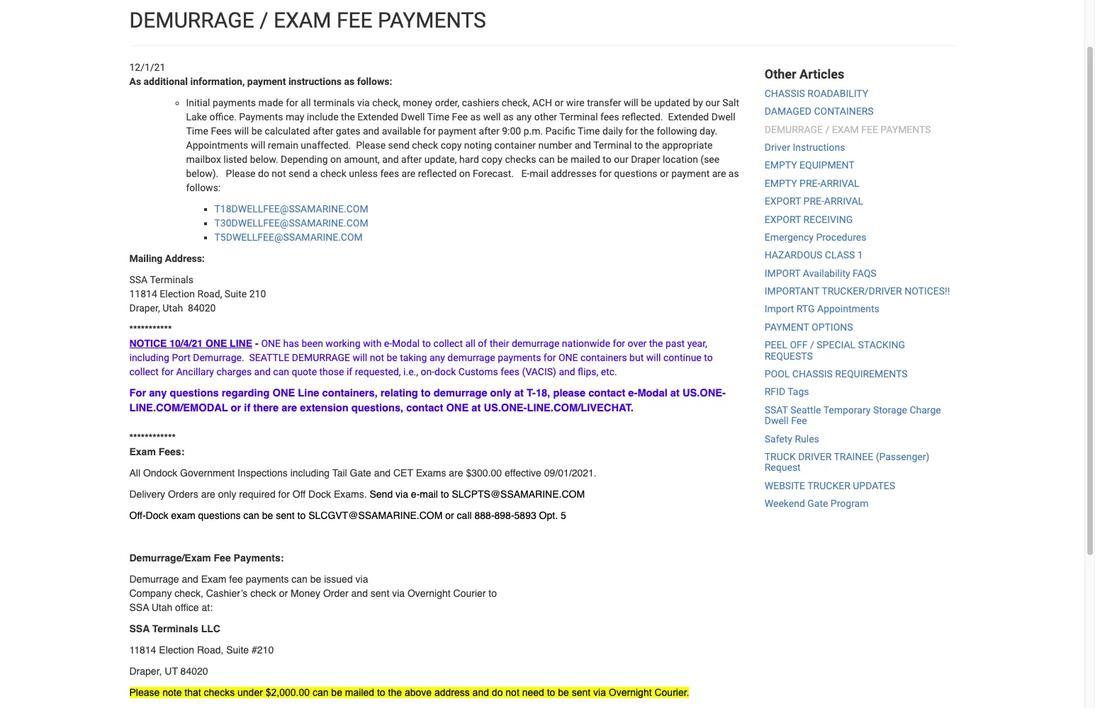 Task type: describe. For each thing, give the bounding box(es) containing it.
via right "issued"
[[356, 574, 368, 585]]

for any questions regarding one line containers, relating to demurrage only at t-18, please contact e-modal at us.one- line.com/emodal or if there are extension questions, contact one at us.one-line.com/livechat.
[[129, 388, 726, 414]]

1 vertical spatial terminal
[[593, 140, 632, 151]]

1 horizontal spatial on
[[459, 168, 470, 179]]

appropriate
[[662, 140, 713, 151]]

notices!!
[[905, 286, 950, 297]]

ssa inside demurrage and exam fee payments can be issued via company check, cashier's check or money order and sent via overnight courier to ssa utah office at:
[[129, 602, 149, 614]]

suite inside the ssa terminals 11814 election road, suite 210 draper, utah  84020
[[225, 289, 247, 300]]

1 vertical spatial please
[[129, 687, 160, 699]]

demurrage/exam
[[129, 553, 211, 564]]

order,
[[435, 97, 460, 108]]

will right 'transfer'
[[624, 97, 639, 108]]

can down required
[[243, 510, 259, 522]]

2 export from the top
[[765, 214, 801, 225]]

cet
[[393, 468, 413, 479]]

#210
[[252, 645, 274, 656]]

rules
[[795, 434, 819, 445]]

2 vertical spatial questions
[[198, 510, 241, 522]]

payments inside one has been working with e-modal to collect all of their demurrage nationwide for over the past year, including port demurrage.  seattle demurrage will not be taking any demurrage payments for one containers but will continue to collect for ancillary charges and can quote those if requested, i.e., on-dock customs fees (vacis) and flips, etc.
[[498, 352, 541, 364]]

mailing
[[129, 253, 163, 264]]

0 horizontal spatial fees
[[380, 168, 399, 179]]

t18dwellfee@ssamarine.com link
[[214, 203, 368, 215]]

are right exams
[[449, 468, 463, 479]]

those
[[319, 366, 344, 378]]

1 export from the top
[[765, 196, 801, 207]]

customs
[[458, 366, 498, 378]]

to right the need
[[547, 687, 555, 699]]

via right the need
[[593, 687, 606, 699]]

initial payments made for all terminals via check, money order, cashiers check, ach or wire transfer will be updated by our salt lake office. payments may include the extended dwell time fee as well as any other terminal fees reflected.  extended dwell time fees will be calculated after gates and available for payment after 9:00 p.m. pacific time daily for the following day. appointments will remain unaffected.  please send check copy noting container number and terminal to the appropriate mailbox listed below. depending on amount, and after update, hard copy checks can be mailed to our draper location (see below).   please do not send a check unless fees are reflected on forecast.   e-mail addresses for questions or payment are as follows:
[[186, 97, 739, 194]]

2 horizontal spatial fees
[[600, 111, 619, 123]]

to up the draper
[[634, 140, 643, 151]]

1 vertical spatial copy
[[481, 154, 503, 165]]

courier.
[[655, 687, 689, 699]]

demurrage / exam fee payments
[[129, 8, 486, 33]]

are down the (see
[[712, 168, 726, 179]]

slcgvt@ssamarine.com
[[308, 510, 443, 522]]

for up the may
[[286, 97, 298, 108]]

courier
[[453, 588, 486, 600]]

0 horizontal spatial mail
[[420, 489, 438, 500]]

0 vertical spatial us.one-
[[683, 388, 726, 399]]

all
[[129, 468, 140, 479]]

or inside demurrage and exam fee payments can be issued via company check, cashier's check or money order and sent via overnight courier to ssa utah office at:
[[279, 588, 288, 600]]

rfid
[[765, 387, 785, 398]]

2 horizontal spatial payment
[[671, 168, 710, 179]]

trainee
[[834, 452, 873, 463]]

2 empty from the top
[[765, 178, 797, 189]]

past
[[666, 338, 685, 349]]

not inside one has been working with e-modal to collect all of their demurrage nationwide for over the past year, including port demurrage.  seattle demurrage will not be taking any demurrage payments for one containers but will continue to collect for ancillary charges and can quote those if requested, i.e., on-dock customs fees (vacis) and flips, etc.
[[370, 352, 384, 364]]

1 empty from the top
[[765, 160, 797, 171]]

be down required
[[262, 510, 273, 522]]

0 vertical spatial payments
[[378, 8, 486, 33]]

0 horizontal spatial time
[[186, 125, 208, 137]]

nationwide
[[562, 338, 610, 349]]

order
[[323, 588, 349, 600]]

not inside the initial payments made for all terminals via check, money order, cashiers check, ach or wire transfer will be updated by our salt lake office. payments may include the extended dwell time fee as well as any other terminal fees reflected.  extended dwell time fees will be calculated after gates and available for payment after 9:00 p.m. pacific time daily for the following day. appointments will remain unaffected.  please send check copy noting container number and terminal to the appropriate mailbox listed below. depending on amount, and after update, hard copy checks can be mailed to our draper location (see below).   please do not send a check unless fees are reflected on forecast.   e-mail addresses for questions or payment are as follows:
[[272, 168, 286, 179]]

and right order
[[351, 588, 368, 600]]

empty pre-arrival link
[[765, 178, 860, 189]]

fee inside the initial payments made for all terminals via check, money order, cashiers check, ach or wire transfer will be updated by our salt lake office. payments may include the extended dwell time fee as well as any other terminal fees reflected.  extended dwell time fees will be calculated after gates and available for payment after 9:00 p.m. pacific time daily for the following day. appointments will remain unaffected.  please send check copy noting container number and terminal to the appropriate mailbox listed below. depending on amount, and after update, hard copy checks can be mailed to our draper location (see below).   please do not send a check unless fees are reflected on forecast.   e-mail addresses for questions or payment are as follows:
[[452, 111, 468, 123]]

1 horizontal spatial after
[[401, 154, 422, 165]]

0 vertical spatial gate
[[350, 468, 371, 479]]

safety
[[765, 434, 792, 445]]

1 vertical spatial overnight
[[609, 687, 652, 699]]

receiving
[[804, 214, 853, 225]]

will right but
[[646, 352, 661, 364]]

1 vertical spatial our
[[614, 154, 629, 165]]

0 horizontal spatial mailed
[[345, 687, 374, 699]]

and left cet
[[374, 468, 391, 479]]

mailing address:
[[129, 253, 205, 264]]

for left over
[[613, 338, 625, 349]]

one up there at the left
[[273, 388, 295, 399]]

1 vertical spatial arrival
[[824, 196, 863, 207]]

other
[[765, 67, 796, 82]]

0 vertical spatial sent
[[276, 510, 295, 522]]

1 vertical spatial pre-
[[804, 196, 824, 207]]

any inside the initial payments made for all terminals via check, money order, cashiers check, ach or wire transfer will be updated by our salt lake office. payments may include the extended dwell time fee as well as any other terminal fees reflected.  extended dwell time fees will be calculated after gates and available for payment after 9:00 p.m. pacific time daily for the following day. appointments will remain unaffected.  please send check copy noting container number and terminal to the appropriate mailbox listed below. depending on amount, and after update, hard copy checks can be mailed to our draper location (see below).   please do not send a check unless fees are reflected on forecast.   e-mail addresses for questions or payment are as follows:
[[516, 111, 532, 123]]

1 horizontal spatial contact
[[588, 388, 625, 399]]

line
[[230, 338, 252, 349]]

1 horizontal spatial dock
[[308, 489, 331, 500]]

888-
[[475, 510, 494, 522]]

to down daily
[[603, 154, 612, 165]]

0 horizontal spatial contact
[[406, 403, 443, 414]]

0 vertical spatial pre-
[[800, 178, 820, 189]]

1 horizontal spatial time
[[427, 111, 449, 123]]

5
[[561, 510, 566, 522]]

$300.00
[[466, 468, 502, 479]]

and right address
[[473, 687, 489, 699]]

one down "nationwide"
[[558, 352, 578, 364]]

following
[[657, 125, 697, 137]]

0 horizontal spatial at
[[472, 403, 481, 414]]

appointments inside the initial payments made for all terminals via check, money order, cashiers check, ach or wire transfer will be updated by our salt lake office. payments may include the extended dwell time fee as well as any other terminal fees reflected.  extended dwell time fees will be calculated after gates and available for payment after 9:00 p.m. pacific time daily for the following day. appointments will remain unaffected.  please send check copy noting container number and terminal to the appropriate mailbox listed below. depending on amount, and after update, hard copy checks can be mailed to our draper location (see below).   please do not send a check unless fees are reflected on forecast.   e-mail addresses for questions or payment are as follows:
[[186, 140, 248, 151]]

flips,
[[578, 366, 598, 378]]

request
[[765, 462, 801, 474]]

1 horizontal spatial e-
[[411, 489, 420, 500]]

0 horizontal spatial copy
[[441, 140, 462, 151]]

orders
[[168, 489, 198, 500]]

follows: inside the initial payments made for all terminals via check, money order, cashiers check, ach or wire transfer will be updated by our salt lake office. payments may include the extended dwell time fee as well as any other terminal fees reflected.  extended dwell time fees will be calculated after gates and available for payment after 9:00 p.m. pacific time daily for the following day. appointments will remain unaffected.  please send check copy noting container number and terminal to the appropriate mailbox listed below. depending on amount, and after update, hard copy checks can be mailed to our draper location (see below).   please do not send a check unless fees are reflected on forecast.   e-mail addresses for questions or payment are as follows:
[[186, 182, 221, 194]]

2 extended from the left
[[668, 111, 709, 123]]

gates
[[336, 125, 360, 137]]

demurrage inside one has been working with e-modal to collect all of their demurrage nationwide for over the past year, including port demurrage.  seattle demurrage will not be taking any demurrage payments for one containers but will continue to collect for ancillary charges and can quote those if requested, i.e., on-dock customs fees (vacis) and flips, etc.
[[292, 352, 350, 364]]

1
[[858, 250, 863, 261]]

0 horizontal spatial collect
[[129, 366, 159, 378]]

(see
[[701, 154, 720, 165]]

2 horizontal spatial time
[[578, 125, 600, 137]]

11814 election road, suite #210
[[129, 645, 274, 656]]

questions inside for any questions regarding one line containers, relating to demurrage only at t-18, please contact e-modal at us.one- line.com/emodal or if there are extension questions, contact one at us.one-line.com/livechat.
[[170, 388, 219, 399]]

2 horizontal spatial after
[[479, 125, 500, 137]]

all inside the initial payments made for all terminals via check, money order, cashiers check, ach or wire transfer will be updated by our salt lake office. payments may include the extended dwell time fee as well as any other terminal fees reflected.  extended dwell time fees will be calculated after gates and available for payment after 9:00 p.m. pacific time daily for the following day. appointments will remain unaffected.  please send check copy noting container number and terminal to the appropriate mailbox listed below. depending on amount, and after update, hard copy checks can be mailed to our draper location (see below).   please do not send a check unless fees are reflected on forecast.   e-mail addresses for questions or payment are as follows:
[[301, 97, 311, 108]]

please
[[553, 388, 586, 399]]

0 vertical spatial demurrage
[[512, 338, 560, 349]]

or left the call
[[445, 510, 454, 522]]

11814 inside the ssa terminals 11814 election road, suite 210 draper, utah  84020
[[129, 289, 157, 300]]

fees
[[211, 125, 232, 137]]

to left 'above'
[[377, 687, 385, 699]]

damaged containers link
[[765, 106, 874, 117]]

year,
[[687, 338, 707, 349]]

1 horizontal spatial check,
[[372, 97, 400, 108]]

to down the 'year,'
[[704, 352, 713, 364]]

0 horizontal spatial dwell
[[401, 111, 425, 123]]

2 vertical spatial sent
[[572, 687, 591, 699]]

special
[[817, 340, 856, 351]]

payment inside the '12/1/21 as additional information, payment instructions as follows:'
[[247, 76, 286, 87]]

if inside one has been working with e-modal to collect all of their demurrage nationwide for over the past year, including port demurrage.  seattle demurrage will not be taking any demurrage payments for one containers but will continue to collect for ancillary charges and can quote those if requested, i.e., on-dock customs fees (vacis) and flips, etc.
[[347, 366, 352, 378]]

amount,
[[344, 154, 380, 165]]

exam
[[171, 510, 195, 522]]

need
[[522, 687, 544, 699]]

taking
[[400, 352, 427, 364]]

storage
[[873, 405, 907, 416]]

1 vertical spatial road,
[[197, 645, 224, 656]]

modal inside for any questions regarding one line containers, relating to demurrage only at t-18, please contact e-modal at us.one- line.com/emodal or if there are extension questions, contact one at us.one-line.com/livechat.
[[638, 388, 668, 399]]

utah inside demurrage and exam fee payments can be issued via company check, cashier's check or money order and sent via overnight courier to ssa utah office at:
[[151, 602, 172, 614]]

2 draper, from the top
[[129, 666, 162, 678]]

below.
[[250, 154, 278, 165]]

payment options link
[[765, 322, 853, 333]]

daily
[[602, 125, 623, 137]]

0 horizontal spatial /
[[260, 8, 268, 33]]

0 horizontal spatial exam
[[274, 8, 331, 33]]

trucker/driver
[[822, 286, 902, 297]]

check inside demurrage and exam fee payments can be issued via company check, cashier's check or money order and sent via overnight courier to ssa utah office at:
[[250, 588, 276, 600]]

2 11814 from the top
[[129, 645, 156, 656]]

t5dwellfee@ssamarine.com
[[214, 232, 363, 243]]

fee
[[229, 574, 243, 585]]

to up 'taking'
[[422, 338, 431, 349]]

be down number
[[557, 154, 568, 165]]

and right amount,
[[382, 154, 399, 165]]

one down dock
[[446, 403, 469, 414]]

for left off
[[278, 489, 290, 500]]

fee inside other articles chassis roadability damaged containers demurrage / exam fee payments driver instructions empty equipment empty pre-arrival export pre-arrival export receiving emergency procedures hazardous class 1 import availability faqs important trucker/driver notices!! import rtg appointments payment options peel off / special stacking requests pool chassis requirements rfid tags ssat seattle temporary storage charge dwell fee safety rules truck driver trainee (passenger) request website trucker updates weekend gate program
[[791, 416, 807, 427]]

exam inside ************ exam fees:
[[129, 446, 156, 458]]

pool
[[765, 369, 790, 380]]

and down the demurrage/exam fee payments:
[[182, 574, 198, 585]]

pool chassis requirements link
[[765, 369, 908, 380]]

update,
[[424, 154, 457, 165]]

import
[[765, 268, 801, 279]]

stacking
[[858, 340, 905, 351]]

mail inside the initial payments made for all terminals via check, money order, cashiers check, ach or wire transfer will be updated by our salt lake office. payments may include the extended dwell time fee as well as any other terminal fees reflected.  extended dwell time fees will be calculated after gates and available for payment after 9:00 p.m. pacific time daily for the following day. appointments will remain unaffected.  please send check copy noting container number and terminal to the appropriate mailbox listed below. depending on amount, and after update, hard copy checks can be mailed to our draper location (see below).   please do not send a check unless fees are reflected on forecast.   e-mail addresses for questions or payment are as follows:
[[530, 168, 549, 179]]

18,
[[536, 388, 550, 399]]

requests
[[765, 351, 813, 362]]

any inside for any questions regarding one line containers, relating to demurrage only at t-18, please contact e-modal at us.one- line.com/emodal or if there are extension questions, contact one at us.one-line.com/livechat.
[[149, 388, 167, 399]]

to inside for any questions regarding one line containers, relating to demurrage only at t-18, please contact e-modal at us.one- line.com/emodal or if there are extension questions, contact one at us.one-line.com/livechat.
[[421, 388, 431, 399]]

transfer
[[587, 97, 621, 108]]

1 vertical spatial check
[[320, 168, 346, 179]]

or down location
[[660, 168, 669, 179]]

1 vertical spatial election
[[159, 645, 194, 656]]

0 horizontal spatial checks
[[204, 687, 235, 699]]

reflected
[[418, 168, 457, 179]]

including inside one has been working with e-modal to collect all of their demurrage nationwide for over the past year, including port demurrage.  seattle demurrage will not be taking any demurrage payments for one containers but will continue to collect for ancillary charges and can quote those if requested, i.e., on-dock customs fees (vacis) and flips, etc.
[[129, 352, 169, 364]]

for right addresses
[[599, 168, 612, 179]]

898-
[[494, 510, 514, 522]]

has
[[283, 338, 299, 349]]

fees inside one has been working with e-modal to collect all of their demurrage nationwide for over the past year, including port demurrage.  seattle demurrage will not be taking any demurrage payments for one containers but will continue to collect for ancillary charges and can quote those if requested, i.e., on-dock customs fees (vacis) and flips, etc.
[[501, 366, 520, 378]]

1 vertical spatial demurrage
[[448, 352, 495, 364]]

issued
[[324, 574, 353, 585]]

1 vertical spatial /
[[825, 124, 830, 135]]

2 horizontal spatial at
[[670, 388, 680, 399]]

line.com/livechat.
[[527, 403, 634, 414]]

seattle
[[249, 352, 289, 364]]

will down with
[[353, 352, 367, 364]]

10/4/21
[[170, 338, 203, 349]]

(passenger)
[[876, 452, 930, 463]]

utah inside the ssa terminals 11814 election road, suite 210 draper, utah  84020
[[162, 303, 183, 314]]

0 horizontal spatial fee
[[214, 553, 231, 564]]

can inside one has been working with e-modal to collect all of their demurrage nationwide for over the past year, including port demurrage.  seattle demurrage will not be taking any demurrage payments for one containers but will continue to collect for ancillary charges and can quote those if requested, i.e., on-dock customs fees (vacis) and flips, etc.
[[273, 366, 289, 378]]

1 vertical spatial dock
[[146, 510, 168, 522]]

extension
[[300, 403, 349, 414]]

remain
[[268, 140, 298, 151]]

and left flips,
[[559, 366, 575, 378]]

0 horizontal spatial after
[[313, 125, 333, 137]]

one inside *********** notice 10/4/21 one line -
[[205, 338, 227, 349]]

program
[[831, 498, 869, 510]]

demurrage inside for any questions regarding one line containers, relating to demurrage only at t-18, please contact e-modal at us.one- line.com/emodal or if there are extension questions, contact one at us.one-line.com/livechat.
[[434, 388, 487, 399]]

0 vertical spatial check
[[412, 140, 438, 151]]

ssa for ssa terminals 11814 election road, suite 210 draper, utah  84020
[[129, 274, 148, 286]]

check, inside demurrage and exam fee payments can be issued via company check, cashier's check or money order and sent via overnight courier to ssa utah office at:
[[175, 588, 203, 600]]

can right $2,000.00
[[313, 687, 329, 699]]

off-dock exam questions can be sent to slcgvt@ssamarine.com or call 888-898-5893 opt. 5
[[129, 510, 566, 522]]

fee inside other articles chassis roadability damaged containers demurrage / exam fee payments driver instructions empty equipment empty pre-arrival export pre-arrival export receiving emergency procedures hazardous class 1 import availability faqs important trucker/driver notices!! import rtg appointments payment options peel off / special stacking requests pool chassis requirements rfid tags ssat seattle temporary storage charge dwell fee safety rules truck driver trainee (passenger) request website trucker updates weekend gate program
[[861, 124, 878, 135]]

1 vertical spatial including
[[290, 468, 330, 479]]

1 vertical spatial send
[[289, 168, 310, 179]]

for up (vacis)
[[544, 352, 556, 364]]

day.
[[700, 125, 717, 137]]

be right the need
[[558, 687, 569, 699]]

be right $2,000.00
[[331, 687, 342, 699]]

with
[[363, 338, 382, 349]]

1 vertical spatial us.one-
[[484, 403, 527, 414]]

0 horizontal spatial fee
[[337, 8, 373, 33]]

0 vertical spatial our
[[705, 97, 720, 108]]

1 extended from the left
[[357, 111, 398, 123]]

safety rules link
[[765, 434, 819, 445]]

0 vertical spatial terminal
[[559, 111, 598, 123]]

************
[[129, 432, 176, 444]]

charge
[[910, 405, 941, 416]]

equipment
[[800, 160, 855, 171]]

or left the wire
[[555, 97, 564, 108]]

2 horizontal spatial not
[[506, 687, 519, 699]]

over
[[628, 338, 647, 349]]

84020
[[180, 666, 208, 678]]

to down exams
[[441, 489, 449, 500]]

truck
[[765, 452, 796, 463]]

1 horizontal spatial payment
[[438, 125, 476, 137]]

articles
[[800, 67, 844, 82]]



Task type: vqa. For each thing, say whether or not it's contained in the screenshot.
the 'Draper, UT 84020'
yes



Task type: locate. For each thing, give the bounding box(es) containing it.
road, down address: in the left top of the page
[[197, 289, 222, 300]]

1 horizontal spatial at
[[515, 388, 524, 399]]

questions inside the initial payments made for all terminals via check, money order, cashiers check, ach or wire transfer will be updated by our salt lake office. payments may include the extended dwell time fee as well as any other terminal fees reflected.  extended dwell time fees will be calculated after gates and available for payment after 9:00 p.m. pacific time daily for the following day. appointments will remain unaffected.  please send check copy noting container number and terminal to the appropriate mailbox listed below. depending on amount, and after update, hard copy checks can be mailed to our draper location (see below).   please do not send a check unless fees are reflected on forecast.   e-mail addresses for questions or payment are as follows:
[[614, 168, 658, 179]]

1 draper, from the top
[[129, 303, 160, 314]]

0 vertical spatial copy
[[441, 140, 462, 151]]

any right for
[[149, 388, 167, 399]]

1 vertical spatial empty
[[765, 178, 797, 189]]

payment up made
[[247, 76, 286, 87]]

please up amount,
[[356, 140, 386, 151]]

listed
[[223, 154, 248, 165]]

gate inside other articles chassis roadability damaged containers demurrage / exam fee payments driver instructions empty equipment empty pre-arrival export pre-arrival export receiving emergency procedures hazardous class 1 import availability faqs important trucker/driver notices!! import rtg appointments payment options peel off / special stacking requests pool chassis requirements rfid tags ssat seattle temporary storage charge dwell fee safety rules truck driver trainee (passenger) request website trucker updates weekend gate program
[[808, 498, 828, 510]]

2 horizontal spatial /
[[825, 124, 830, 135]]

export receiving link
[[765, 214, 853, 225]]

0 vertical spatial mailed
[[571, 154, 600, 165]]

line
[[298, 388, 319, 399]]

containers,
[[322, 388, 378, 399]]

dock
[[308, 489, 331, 500], [146, 510, 168, 522]]

updated
[[654, 97, 690, 108]]

sent right order
[[371, 588, 389, 600]]

demurrage down the been at the top of page
[[292, 352, 350, 364]]

including
[[129, 352, 169, 364], [290, 468, 330, 479]]

will up below.
[[251, 140, 265, 151]]

draper
[[631, 154, 660, 165]]

check, up the office
[[175, 588, 203, 600]]

e- inside one has been working with e-modal to collect all of their demurrage nationwide for over the past year, including port demurrage.  seattle demurrage will not be taking any demurrage payments for one containers but will continue to collect for ancillary charges and can quote those if requested, i.e., on-dock customs fees (vacis) and flips, etc.
[[384, 338, 392, 349]]

emergency procedures link
[[765, 232, 867, 243]]

1 vertical spatial follows:
[[186, 182, 221, 194]]

sent right the need
[[572, 687, 591, 699]]

after left update,
[[401, 154, 422, 165]]

1 horizontal spatial /
[[810, 340, 814, 351]]

0 vertical spatial arrival
[[820, 178, 860, 189]]

ut
[[165, 666, 178, 678]]

0 horizontal spatial send
[[289, 168, 310, 179]]

-
[[255, 338, 258, 349]]

0 vertical spatial questions
[[614, 168, 658, 179]]

0 horizontal spatial appointments
[[186, 140, 248, 151]]

be inside demurrage and exam fee payments can be issued via company check, cashier's check or money order and sent via overnight courier to ssa utah office at:
[[310, 574, 321, 585]]

1 horizontal spatial modal
[[638, 388, 668, 399]]

via inside the initial payments made for all terminals via check, money order, cashiers check, ach or wire transfer will be updated by our salt lake office. payments may include the extended dwell time fee as well as any other terminal fees reflected.  extended dwell time fees will be calculated after gates and available for payment after 9:00 p.m. pacific time daily for the following day. appointments will remain unaffected.  please send check copy noting container number and terminal to the appropriate mailbox listed below. depending on amount, and after update, hard copy checks can be mailed to our draper location (see below).   please do not send a check unless fees are reflected on forecast.   e-mail addresses for questions or payment are as follows:
[[357, 97, 370, 108]]

0 horizontal spatial sent
[[276, 510, 295, 522]]

1 horizontal spatial payments
[[881, 124, 931, 135]]

0 horizontal spatial on
[[330, 154, 341, 165]]

checks right that
[[204, 687, 235, 699]]

containers
[[814, 106, 874, 117]]

only down government
[[218, 489, 236, 500]]

0 vertical spatial empty
[[765, 160, 797, 171]]

and down pacific
[[575, 140, 591, 151]]

only left t-
[[490, 388, 512, 399]]

1 horizontal spatial dwell
[[711, 111, 736, 123]]

can inside demurrage and exam fee payments can be issued via company check, cashier's check or money order and sent via overnight courier to ssa utah office at:
[[292, 574, 308, 585]]

via right send
[[396, 489, 408, 500]]

lake
[[186, 111, 207, 123]]

trucker
[[808, 480, 850, 492]]

all inside one has been working with e-modal to collect all of their demurrage nationwide for over the past year, including port demurrage.  seattle demurrage will not be taking any demurrage payments for one containers but will continue to collect for ancillary charges and can quote those if requested, i.e., on-dock customs fees (vacis) and flips, etc.
[[465, 338, 476, 349]]

terminals
[[150, 274, 193, 286]]

if
[[347, 366, 352, 378], [244, 403, 250, 414]]

payments inside demurrage and exam fee payments can be issued via company check, cashier's check or money order and sent via overnight courier to ssa utah office at:
[[246, 574, 289, 585]]

appointments inside other articles chassis roadability damaged containers demurrage / exam fee payments driver instructions empty equipment empty pre-arrival export pre-arrival export receiving emergency procedures hazardous class 1 import availability faqs important trucker/driver notices!! import rtg appointments payment options peel off / special stacking requests pool chassis requirements rfid tags ssat seattle temporary storage charge dwell fee safety rules truck driver trainee (passenger) request website trucker updates weekend gate program
[[817, 304, 880, 315]]

t-
[[527, 388, 536, 399]]

contact down etc. on the right bottom of page
[[588, 388, 625, 399]]

election
[[160, 289, 195, 300], [159, 645, 194, 656]]

utah down company
[[151, 602, 172, 614]]

0 horizontal spatial demurrage
[[129, 8, 254, 33]]

0 vertical spatial chassis
[[765, 88, 805, 99]]

0 vertical spatial send
[[388, 140, 410, 151]]

instructions
[[288, 76, 342, 87]]

to inside demurrage and exam fee payments can be issued via company check, cashier's check or money order and sent via overnight courier to ssa utah office at:
[[489, 588, 497, 600]]

will down office. payments
[[234, 125, 249, 137]]

0 horizontal spatial any
[[149, 388, 167, 399]]

1 vertical spatial contact
[[406, 403, 443, 414]]

0 vertical spatial road,
[[197, 289, 222, 300]]

for down 'port'
[[161, 366, 174, 378]]

e- down but
[[628, 388, 638, 399]]

address
[[434, 687, 470, 699]]

2 vertical spatial demurrage
[[434, 388, 487, 399]]

slcpts@ssamarine.com
[[452, 489, 585, 500]]

demurrage and exam fee payments can be issued via company check, cashier's check or money order and sent via overnight courier to ssa utah office at:
[[129, 574, 497, 614]]

demurrage inside other articles chassis roadability damaged containers demurrage / exam fee payments driver instructions empty equipment empty pre-arrival export pre-arrival export receiving emergency procedures hazardous class 1 import availability faqs important trucker/driver notices!! import rtg appointments payment options peel off / special stacking requests pool chassis requirements rfid tags ssat seattle temporary storage charge dwell fee safety rules truck driver trainee (passenger) request website trucker updates weekend gate program
[[765, 124, 823, 135]]

demurrage down damaged
[[765, 124, 823, 135]]

1 vertical spatial draper,
[[129, 666, 162, 678]]

11814 up draper, ut 84020
[[129, 645, 156, 656]]

for right available
[[423, 125, 436, 137]]

or down regarding
[[231, 403, 241, 414]]

follows: inside the '12/1/21 as additional information, payment instructions as follows:'
[[357, 76, 392, 87]]

0 vertical spatial payments
[[213, 97, 256, 108]]

0 vertical spatial fees
[[600, 111, 619, 123]]

after down include
[[313, 125, 333, 137]]

1 vertical spatial collect
[[129, 366, 159, 378]]

hard
[[459, 154, 479, 165]]

one right -
[[261, 338, 281, 349]]

0 vertical spatial export
[[765, 196, 801, 207]]

ssa inside the ssa terminals 11814 election road, suite 210 draper, utah  84020
[[129, 274, 148, 286]]

dock down the delivery
[[146, 510, 168, 522]]

dwell down salt
[[711, 111, 736, 123]]

t30dwellfee@ssamarine.com link
[[214, 218, 368, 229]]

terminals
[[313, 97, 355, 108]]

fees
[[600, 111, 619, 123], [380, 168, 399, 179], [501, 366, 520, 378]]

import
[[765, 304, 794, 315]]

are
[[402, 168, 416, 179], [712, 168, 726, 179], [282, 403, 297, 414], [449, 468, 463, 479], [201, 489, 215, 500]]

questions right exam
[[198, 510, 241, 522]]

ssat
[[765, 405, 788, 416]]

modal up 'taking'
[[392, 338, 420, 349]]

1 vertical spatial exam
[[201, 574, 226, 585]]

or
[[555, 97, 564, 108], [660, 168, 669, 179], [231, 403, 241, 414], [445, 510, 454, 522], [279, 588, 288, 600]]

checks down container
[[505, 154, 536, 165]]

exam up the cashier's
[[201, 574, 226, 585]]

0 vertical spatial collect
[[434, 338, 463, 349]]

pacific
[[546, 125, 575, 137]]

number
[[538, 140, 572, 151]]

draper, inside the ssa terminals 11814 election road, suite 210 draper, utah  84020
[[129, 303, 160, 314]]

exams
[[416, 468, 446, 479]]

2 vertical spatial check
[[250, 588, 276, 600]]

us.one- down t-
[[484, 403, 527, 414]]

via right terminals
[[357, 97, 370, 108]]

empty
[[765, 160, 797, 171], [765, 178, 797, 189]]

modal
[[392, 338, 420, 349], [638, 388, 668, 399]]

2 vertical spatial fee
[[214, 553, 231, 564]]

overnight inside demurrage and exam fee payments can be issued via company check, cashier's check or money order and sent via overnight courier to ssa utah office at:
[[408, 588, 451, 600]]

0 horizontal spatial including
[[129, 352, 169, 364]]

fee
[[452, 111, 468, 123], [791, 416, 807, 427], [214, 553, 231, 564]]

0 vertical spatial fee
[[452, 111, 468, 123]]

weekend
[[765, 498, 805, 510]]

be left 'updated'
[[641, 97, 652, 108]]

dwell inside other articles chassis roadability damaged containers demurrage / exam fee payments driver instructions empty equipment empty pre-arrival export pre-arrival export receiving emergency procedures hazardous class 1 import availability faqs important trucker/driver notices!! import rtg appointments payment options peel off / special stacking requests pool chassis requirements rfid tags ssat seattle temporary storage charge dwell fee safety rules truck driver trainee (passenger) request website trucker updates weekend gate program
[[765, 416, 789, 427]]

extended up available
[[357, 111, 398, 123]]

mailed up addresses
[[571, 154, 600, 165]]

fees left (vacis)
[[501, 366, 520, 378]]

ssa for ssa terminals llc
[[129, 624, 150, 635]]

payments up (vacis)
[[498, 352, 541, 364]]

road, inside the ssa terminals 11814 election road, suite 210 draper, utah  84020
[[197, 289, 222, 300]]

containers
[[580, 352, 627, 364]]

1 vertical spatial ssa
[[129, 602, 149, 614]]

0 horizontal spatial follows:
[[186, 182, 221, 194]]

terminal down the wire
[[559, 111, 598, 123]]

suite left "210"
[[225, 289, 247, 300]]

0 horizontal spatial all
[[301, 97, 311, 108]]

dwell
[[401, 111, 425, 123], [711, 111, 736, 123], [765, 416, 789, 427]]

0 vertical spatial including
[[129, 352, 169, 364]]

collect
[[434, 338, 463, 349], [129, 366, 159, 378]]

road, up 84020
[[197, 645, 224, 656]]

fees right unless
[[380, 168, 399, 179]]

exam inside demurrage and exam fee payments can be issued via company check, cashier's check or money order and sent via overnight courier to ssa utah office at:
[[201, 574, 226, 585]]

1 ssa from the top
[[129, 274, 148, 286]]

for right daily
[[625, 125, 638, 137]]

there
[[253, 403, 279, 414]]

exam inside other articles chassis roadability damaged containers demurrage / exam fee payments driver instructions empty equipment empty pre-arrival export pre-arrival export receiving emergency procedures hazardous class 1 import availability faqs important trucker/driver notices!! import rtg appointments payment options peel off / special stacking requests pool chassis requirements rfid tags ssat seattle temporary storage charge dwell fee safety rules truck driver trainee (passenger) request website trucker updates weekend gate program
[[832, 124, 859, 135]]

0 horizontal spatial check,
[[175, 588, 203, 600]]

at down the continue
[[670, 388, 680, 399]]

arrival up receiving
[[824, 196, 863, 207]]

0 vertical spatial do
[[258, 168, 269, 179]]

any up p.m.
[[516, 111, 532, 123]]

e- inside for any questions regarding one line containers, relating to demurrage only at t-18, please contact e-modal at us.one- line.com/emodal or if there are extension questions, contact one at us.one-line.com/livechat.
[[628, 388, 638, 399]]

0 horizontal spatial gate
[[350, 468, 371, 479]]

do inside the initial payments made for all terminals via check, money order, cashiers check, ach or wire transfer will be updated by our salt lake office. payments may include the extended dwell time fee as well as any other terminal fees reflected.  extended dwell time fees will be calculated after gates and available for payment after 9:00 p.m. pacific time daily for the following day. appointments will remain unaffected.  please send check copy noting container number and terminal to the appropriate mailbox listed below. depending on amount, and after update, hard copy checks can be mailed to our draper location (see below).   please do not send a check unless fees are reflected on forecast.   e-mail addresses for questions or payment are as follows:
[[258, 168, 269, 179]]

class
[[825, 250, 855, 261]]

payment down location
[[671, 168, 710, 179]]

ssa terminals 11814 election road, suite 210 draper, utah  84020
[[129, 274, 266, 314]]

sent inside demurrage and exam fee payments can be issued via company check, cashier's check or money order and sent via overnight courier to ssa utah office at:
[[371, 588, 389, 600]]

are inside for any questions regarding one line containers, relating to demurrage only at t-18, please contact e-modal at us.one- line.com/emodal or if there are extension questions, contact one at us.one-line.com/livechat.
[[282, 403, 297, 414]]

appointments down fees at top
[[186, 140, 248, 151]]

be up money
[[310, 574, 321, 585]]

our left the draper
[[614, 154, 629, 165]]

dwell down money
[[401, 111, 425, 123]]

payments inside the initial payments made for all terminals via check, money order, cashiers check, ach or wire transfer will be updated by our salt lake office. payments may include the extended dwell time fee as well as any other terminal fees reflected.  extended dwell time fees will be calculated after gates and available for payment after 9:00 p.m. pacific time daily for the following day. appointments will remain unaffected.  please send check copy noting container number and terminal to the appropriate mailbox listed below. depending on amount, and after update, hard copy checks can be mailed to our draper location (see below).   please do not send a check unless fees are reflected on forecast.   e-mail addresses for questions or payment are as follows:
[[213, 97, 256, 108]]

check,
[[372, 97, 400, 108], [502, 97, 530, 108], [175, 588, 203, 600]]

2 vertical spatial /
[[810, 340, 814, 351]]

1 vertical spatial mailed
[[345, 687, 374, 699]]

only inside for any questions regarding one line containers, relating to demurrage only at t-18, please contact e-modal at us.one- line.com/emodal or if there are extension questions, contact one at us.one-line.com/livechat.
[[490, 388, 512, 399]]

0 vertical spatial modal
[[392, 338, 420, 349]]

via right order
[[392, 588, 405, 600]]

2 vertical spatial not
[[506, 687, 519, 699]]

2 ssa from the top
[[129, 602, 149, 614]]

one
[[205, 338, 227, 349], [261, 338, 281, 349], [558, 352, 578, 364], [273, 388, 295, 399], [446, 403, 469, 414]]

1 vertical spatial questions
[[170, 388, 219, 399]]

any up dock
[[429, 352, 445, 364]]

or inside for any questions regarding one line containers, relating to demurrage only at t-18, please contact e-modal at us.one- line.com/emodal or if there are extension questions, contact one at us.one-line.com/livechat.
[[231, 403, 241, 414]]

0 horizontal spatial if
[[244, 403, 250, 414]]

extended down by
[[668, 111, 709, 123]]

collect up for
[[129, 366, 159, 378]]

2 vertical spatial e-
[[411, 489, 420, 500]]

tail
[[332, 468, 347, 479]]

0 horizontal spatial check
[[250, 588, 276, 600]]

emergency
[[765, 232, 814, 243]]

mailed inside the initial payments made for all terminals via check, money order, cashiers check, ach or wire transfer will be updated by our salt lake office. payments may include the extended dwell time fee as well as any other terminal fees reflected.  extended dwell time fees will be calculated after gates and available for payment after 9:00 p.m. pacific time daily for the following day. appointments will remain unaffected.  please send check copy noting container number and terminal to the appropriate mailbox listed below. depending on amount, and after update, hard copy checks can be mailed to our draper location (see below).   please do not send a check unless fees are reflected on forecast.   e-mail addresses for questions or payment are as follows:
[[571, 154, 600, 165]]

charges
[[216, 366, 252, 378]]

any inside one has been working with e-modal to collect all of their demurrage nationwide for over the past year, including port demurrage.  seattle demurrage will not be taking any demurrage payments for one containers but will continue to collect for ancillary charges and can quote those if requested, i.e., on-dock customs fees (vacis) and flips, etc.
[[429, 352, 445, 364]]

0 vertical spatial ssa
[[129, 274, 148, 286]]

are left reflected
[[402, 168, 416, 179]]

demurrage down dock
[[434, 388, 487, 399]]

and right gates
[[363, 125, 379, 137]]

not left the need
[[506, 687, 519, 699]]

cashier's
[[206, 588, 248, 600]]

sent down off
[[276, 510, 295, 522]]

0 vertical spatial on
[[330, 154, 341, 165]]

11814 down terminals
[[129, 289, 157, 300]]

check right a at the top left of the page
[[320, 168, 346, 179]]

draper, ut 84020
[[129, 666, 208, 678]]

our right by
[[705, 97, 720, 108]]

t18dwellfee@ssamarine.com t30dwellfee@ssamarine.com t5dwellfee@ssamarine.com
[[214, 203, 368, 243]]

calculated
[[265, 125, 310, 137]]

export up export receiving link
[[765, 196, 801, 207]]

1 vertical spatial only
[[218, 489, 236, 500]]

election inside the ssa terminals 11814 election road, suite 210 draper, utah  84020
[[160, 289, 195, 300]]

1 vertical spatial suite
[[226, 645, 249, 656]]

payments inside other articles chassis roadability damaged containers demurrage / exam fee payments driver instructions empty equipment empty pre-arrival export pre-arrival export receiving emergency procedures hazardous class 1 import availability faqs important trucker/driver notices!! import rtg appointments payment options peel off / special stacking requests pool chassis requirements rfid tags ssat seattle temporary storage charge dwell fee safety rules truck driver trainee (passenger) request website trucker updates weekend gate program
[[881, 124, 931, 135]]

2 vertical spatial ssa
[[129, 624, 150, 635]]

0 horizontal spatial modal
[[392, 338, 420, 349]]

1 11814 from the top
[[129, 289, 157, 300]]

to right courier
[[489, 588, 497, 600]]

hazardous
[[765, 250, 823, 261]]

1 vertical spatial payments
[[498, 352, 541, 364]]

after down well at top left
[[479, 125, 500, 137]]

$2,000.00
[[266, 687, 310, 699]]

under
[[237, 687, 263, 699]]

gate right tail
[[350, 468, 371, 479]]

any
[[516, 111, 532, 123], [429, 352, 445, 364], [149, 388, 167, 399]]

1 vertical spatial 11814
[[129, 645, 156, 656]]

driver instructions link
[[765, 142, 845, 153]]

1 horizontal spatial demurrage
[[292, 352, 350, 364]]

relating
[[381, 388, 418, 399]]

1 vertical spatial e-
[[628, 388, 638, 399]]

truck driver trainee (passenger) request link
[[765, 452, 930, 474]]

be down office. payments
[[251, 125, 262, 137]]

payment
[[247, 76, 286, 87], [438, 125, 476, 137], [671, 168, 710, 179]]

1 horizontal spatial copy
[[481, 154, 503, 165]]

to down off
[[297, 510, 306, 522]]

e-
[[384, 338, 392, 349], [628, 388, 638, 399], [411, 489, 420, 500]]

mailed left 'above'
[[345, 687, 374, 699]]

1 horizontal spatial please
[[356, 140, 386, 151]]

1 vertical spatial any
[[429, 352, 445, 364]]

delivery
[[129, 489, 165, 500]]

1 vertical spatial do
[[492, 687, 503, 699]]

be up the requested,
[[387, 352, 397, 364]]

draper, left 'ut' in the bottom left of the page
[[129, 666, 162, 678]]

exam down containers
[[832, 124, 859, 135]]

at left t-
[[515, 388, 524, 399]]

road,
[[197, 289, 222, 300], [197, 645, 224, 656]]

0 horizontal spatial payments
[[378, 8, 486, 33]]

all up the may
[[301, 97, 311, 108]]

1 vertical spatial payments
[[881, 124, 931, 135]]

checks inside the initial payments made for all terminals via check, money order, cashiers check, ach or wire transfer will be updated by our salt lake office. payments may include the extended dwell time fee as well as any other terminal fees reflected.  extended dwell time fees will be calculated after gates and available for payment after 9:00 p.m. pacific time daily for the following day. appointments will remain unaffected.  please send check copy noting container number and terminal to the appropriate mailbox listed below. depending on amount, and after update, hard copy checks can be mailed to our draper location (see below).   please do not send a check unless fees are reflected on forecast.   e-mail addresses for questions or payment are as follows:
[[505, 154, 536, 165]]

0 horizontal spatial not
[[272, 168, 286, 179]]

are down government
[[201, 489, 215, 500]]

and down seattle
[[254, 366, 271, 378]]

0 vertical spatial e-
[[384, 338, 392, 349]]

/ up the '12/1/21 as additional information, payment instructions as follows:'
[[260, 8, 268, 33]]

if inside for any questions regarding one line containers, relating to demurrage only at t-18, please contact e-modal at us.one- line.com/emodal or if there are extension questions, contact one at us.one-line.com/livechat.
[[244, 403, 250, 414]]

the inside one has been working with e-modal to collect all of their demurrage nationwide for over the past year, including port demurrage.  seattle demurrage will not be taking any demurrage payments for one containers but will continue to collect for ancillary charges and can quote those if requested, i.e., on-dock customs fees (vacis) and flips, etc.
[[649, 338, 663, 349]]

money
[[291, 588, 320, 600]]

0 vertical spatial contact
[[588, 388, 625, 399]]

not down below.
[[272, 168, 286, 179]]

instructions
[[793, 142, 845, 153]]

draper,
[[129, 303, 160, 314], [129, 666, 162, 678]]

0 horizontal spatial exam
[[129, 446, 156, 458]]

demurrage/exam fee payments:
[[129, 553, 284, 564]]

1 vertical spatial mail
[[420, 489, 438, 500]]

0 vertical spatial mail
[[530, 168, 549, 179]]

other
[[534, 111, 557, 123]]

appointments
[[186, 140, 248, 151], [817, 304, 880, 315]]

opt.
[[539, 510, 558, 522]]

1 horizontal spatial do
[[492, 687, 503, 699]]

temporary
[[823, 405, 871, 416]]

website
[[765, 480, 805, 492]]

3 ssa from the top
[[129, 624, 150, 635]]

location
[[663, 154, 698, 165]]

0 vertical spatial exam
[[129, 446, 156, 458]]

be inside one has been working with e-modal to collect all of their demurrage nationwide for over the past year, including port demurrage.  seattle demurrage will not be taking any demurrage payments for one containers but will continue to collect for ancillary charges and can quote those if requested, i.e., on-dock customs fees (vacis) and flips, etc.
[[387, 352, 397, 364]]

0 vertical spatial all
[[301, 97, 311, 108]]

updates
[[853, 480, 895, 492]]

procedures
[[816, 232, 867, 243]]

2 horizontal spatial check,
[[502, 97, 530, 108]]

0 horizontal spatial do
[[258, 168, 269, 179]]

1 vertical spatial demurrage
[[765, 124, 823, 135]]

can inside the initial payments made for all terminals via check, money order, cashiers check, ach or wire transfer will be updated by our salt lake office. payments may include the extended dwell time fee as well as any other terminal fees reflected.  extended dwell time fees will be calculated after gates and available for payment after 9:00 p.m. pacific time daily for the following day. appointments will remain unaffected.  please send check copy noting container number and terminal to the appropriate mailbox listed below. depending on amount, and after update, hard copy checks can be mailed to our draper location (see below).   please do not send a check unless fees are reflected on forecast.   e-mail addresses for questions or payment are as follows:
[[539, 154, 555, 165]]

ancillary
[[176, 366, 214, 378]]

1 horizontal spatial sent
[[371, 588, 389, 600]]

2 horizontal spatial any
[[516, 111, 532, 123]]

1 vertical spatial fee
[[861, 124, 878, 135]]

options
[[812, 322, 853, 333]]

as
[[344, 76, 355, 87], [470, 111, 481, 123], [503, 111, 514, 123], [729, 168, 739, 179]]

empty down driver
[[765, 160, 797, 171]]

1 vertical spatial chassis
[[792, 369, 833, 380]]

1 horizontal spatial exam
[[201, 574, 226, 585]]

as inside the '12/1/21 as additional information, payment instructions as follows:'
[[344, 76, 355, 87]]

modal down but
[[638, 388, 668, 399]]

1 horizontal spatial send
[[388, 140, 410, 151]]

exam up instructions at the top left of the page
[[274, 8, 331, 33]]

copy up update,
[[441, 140, 462, 151]]

dwell up safety
[[765, 416, 789, 427]]

0 vertical spatial overnight
[[408, 588, 451, 600]]

please inside the initial payments made for all terminals via check, money order, cashiers check, ach or wire transfer will be updated by our salt lake office. payments may include the extended dwell time fee as well as any other terminal fees reflected.  extended dwell time fees will be calculated after gates and available for payment after 9:00 p.m. pacific time daily for the following day. appointments will remain unaffected.  please send check copy noting container number and terminal to the appropriate mailbox listed below. depending on amount, and after update, hard copy checks can be mailed to our draper location (see below).   please do not send a check unless fees are reflected on forecast.   e-mail addresses for questions or payment are as follows:
[[356, 140, 386, 151]]

***********
[[129, 324, 172, 335]]

modal inside one has been working with e-modal to collect all of their demurrage nationwide for over the past year, including port demurrage.  seattle demurrage will not be taking any demurrage payments for one containers but will continue to collect for ancillary charges and can quote those if requested, i.e., on-dock customs fees (vacis) and flips, etc.
[[392, 338, 420, 349]]



